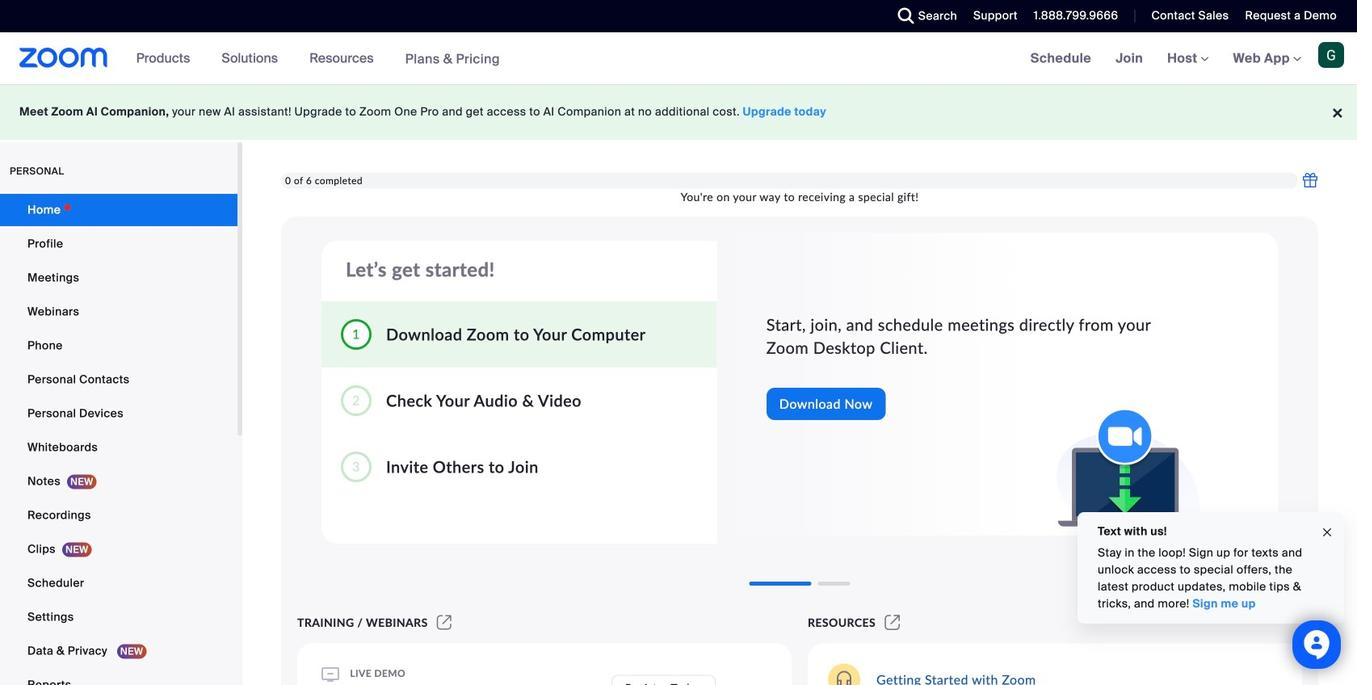 Task type: vqa. For each thing, say whether or not it's contained in the screenshot.
meetings navigation
yes



Task type: describe. For each thing, give the bounding box(es) containing it.
zoom logo image
[[19, 48, 108, 68]]

product information navigation
[[124, 32, 512, 85]]

close image
[[1321, 523, 1334, 542]]



Task type: locate. For each thing, give the bounding box(es) containing it.
2 window new image from the left
[[882, 616, 903, 629]]

0 horizontal spatial window new image
[[434, 616, 454, 629]]

profile picture image
[[1319, 42, 1345, 68]]

banner
[[0, 32, 1357, 85]]

meetings navigation
[[1019, 32, 1357, 85]]

1 window new image from the left
[[434, 616, 454, 629]]

window new image
[[434, 616, 454, 629], [882, 616, 903, 629]]

footer
[[0, 84, 1357, 140]]

personal menu menu
[[0, 194, 238, 685]]

1 horizontal spatial window new image
[[882, 616, 903, 629]]



